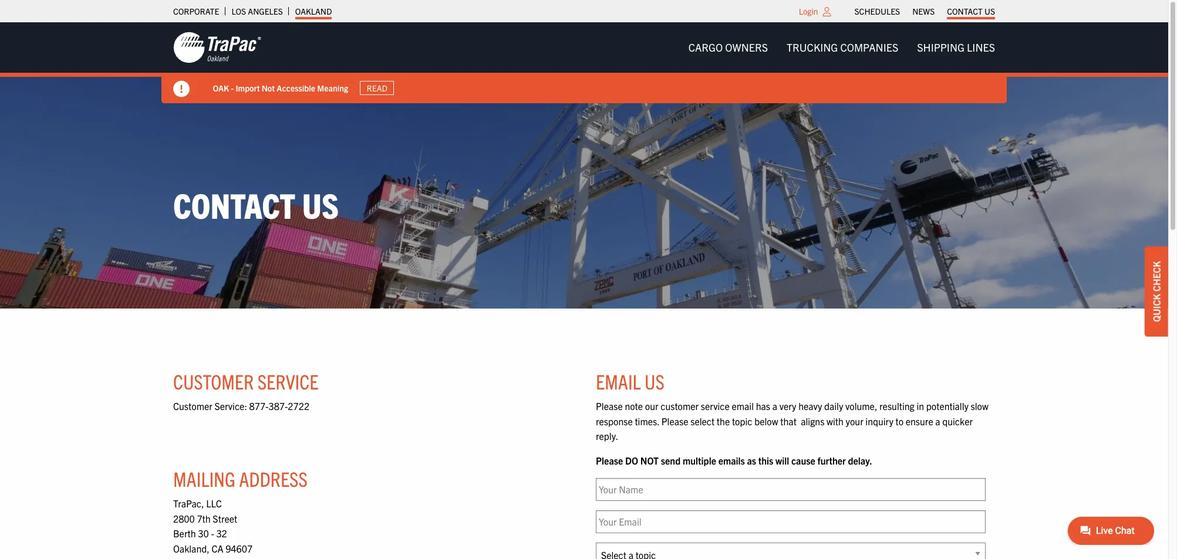 Task type: locate. For each thing, give the bounding box(es) containing it.
potentially
[[927, 401, 969, 413]]

0 vertical spatial please
[[596, 401, 623, 413]]

select
[[691, 416, 715, 428]]

customer service
[[173, 369, 319, 394]]

customer for customer service: 877-387-2722
[[173, 401, 213, 413]]

do
[[626, 455, 639, 467]]

- right oak
[[231, 83, 234, 93]]

news link
[[913, 3, 935, 19]]

please for our
[[596, 401, 623, 413]]

menu bar up shipping
[[849, 3, 1002, 19]]

2722
[[288, 401, 310, 413]]

address
[[239, 466, 308, 492]]

- inside banner
[[231, 83, 234, 93]]

2 vertical spatial us
[[645, 369, 665, 394]]

1 vertical spatial a
[[936, 416, 941, 428]]

0 vertical spatial a
[[773, 401, 778, 413]]

oakland,
[[173, 543, 210, 555]]

- inside trapac, llc 2800 7th street berth 30 - 32 oakland, ca 94607
[[211, 528, 214, 540]]

angeles
[[248, 6, 283, 16]]

0 horizontal spatial contact
[[173, 183, 296, 226]]

menu bar containing cargo owners
[[680, 36, 1005, 59]]

please do not send multiple emails as this will cause further delay.
[[596, 455, 873, 467]]

below
[[755, 416, 779, 428]]

customer for customer service
[[173, 369, 254, 394]]

quicker
[[943, 416, 974, 428]]

contact
[[948, 6, 983, 16], [173, 183, 296, 226]]

trapac, llc 2800 7th street berth 30 - 32 oakland, ca 94607
[[173, 498, 253, 555]]

1 horizontal spatial -
[[231, 83, 234, 93]]

this
[[759, 455, 774, 467]]

has
[[757, 401, 771, 413]]

reply.
[[596, 431, 619, 443]]

service
[[258, 369, 319, 394]]

oak
[[213, 83, 230, 93]]

ca
[[212, 543, 224, 555]]

32
[[216, 528, 227, 540]]

0 horizontal spatial a
[[773, 401, 778, 413]]

contact us
[[948, 6, 996, 16], [173, 183, 339, 226]]

news
[[913, 6, 935, 16]]

further
[[818, 455, 846, 467]]

please left do
[[596, 455, 624, 467]]

your
[[846, 416, 864, 428]]

2 horizontal spatial us
[[985, 6, 996, 16]]

inquiry
[[866, 416, 894, 428]]

7th
[[197, 513, 211, 525]]

2 customer from the top
[[173, 401, 213, 413]]

read
[[367, 83, 388, 93]]

please down customer
[[662, 416, 689, 428]]

emails
[[719, 455, 745, 467]]

0 horizontal spatial us
[[302, 183, 339, 226]]

0 vertical spatial -
[[231, 83, 234, 93]]

1 vertical spatial menu bar
[[680, 36, 1005, 59]]

a down potentially
[[936, 416, 941, 428]]

quick
[[1152, 294, 1163, 322]]

1 vertical spatial -
[[211, 528, 214, 540]]

menu bar
[[849, 3, 1002, 19], [680, 36, 1005, 59]]

a right has
[[773, 401, 778, 413]]

topic
[[733, 416, 753, 428]]

service:
[[215, 401, 247, 413]]

menu bar down light icon
[[680, 36, 1005, 59]]

1 horizontal spatial us
[[645, 369, 665, 394]]

-
[[231, 83, 234, 93], [211, 528, 214, 540]]

1 vertical spatial customer
[[173, 401, 213, 413]]

shipping
[[918, 41, 965, 54]]

please
[[596, 401, 623, 413], [662, 416, 689, 428], [596, 455, 624, 467]]

delay.
[[849, 455, 873, 467]]

0 horizontal spatial -
[[211, 528, 214, 540]]

customer up service:
[[173, 369, 254, 394]]

banner
[[0, 22, 1178, 103]]

accessible
[[277, 83, 316, 93]]

1 customer from the top
[[173, 369, 254, 394]]

email
[[732, 401, 754, 413]]

as
[[748, 455, 757, 467]]

check
[[1152, 261, 1163, 292]]

0 vertical spatial contact us
[[948, 6, 996, 16]]

0 vertical spatial customer
[[173, 369, 254, 394]]

oakland
[[295, 6, 332, 16]]

us
[[985, 6, 996, 16], [302, 183, 339, 226], [645, 369, 665, 394]]

Your Name text field
[[596, 479, 986, 502]]

1 vertical spatial contact us
[[173, 183, 339, 226]]

- right 30
[[211, 528, 214, 540]]

not
[[641, 455, 659, 467]]

ensure
[[906, 416, 934, 428]]

387-
[[269, 401, 288, 413]]

customer left service:
[[173, 401, 213, 413]]

0 vertical spatial us
[[985, 6, 996, 16]]

please up response
[[596, 401, 623, 413]]

a
[[773, 401, 778, 413], [936, 416, 941, 428]]

2 vertical spatial please
[[596, 455, 624, 467]]

our
[[646, 401, 659, 413]]

0 vertical spatial menu bar
[[849, 3, 1002, 19]]

companies
[[841, 41, 899, 54]]

lines
[[968, 41, 996, 54]]

0 vertical spatial contact
[[948, 6, 983, 16]]

cargo
[[689, 41, 723, 54]]



Task type: vqa. For each thing, say whether or not it's contained in the screenshot.
use
no



Task type: describe. For each thing, give the bounding box(es) containing it.
94607
[[226, 543, 253, 555]]

daily
[[825, 401, 844, 413]]

customer
[[661, 401, 699, 413]]

shipping lines
[[918, 41, 996, 54]]

in
[[917, 401, 925, 413]]

login
[[799, 6, 819, 16]]

menu bar inside banner
[[680, 36, 1005, 59]]

schedules
[[855, 6, 901, 16]]

Your Email text field
[[596, 511, 986, 534]]

trapac,
[[173, 498, 204, 510]]

email us
[[596, 369, 665, 394]]

to
[[896, 416, 904, 428]]

volume,
[[846, 401, 878, 413]]

email
[[596, 369, 641, 394]]

contact us link
[[948, 3, 996, 19]]

1 horizontal spatial contact
[[948, 6, 983, 16]]

with
[[827, 416, 844, 428]]

quick check link
[[1146, 247, 1169, 337]]

oakland link
[[295, 3, 332, 19]]

please note our customer service email has a very heavy daily volume, resulting in potentially slow response times. please select the topic below that  aligns with your inquiry to ensure a quicker reply.
[[596, 401, 989, 443]]

street
[[213, 513, 238, 525]]

note
[[625, 401, 643, 413]]

oak - import not accessible meaning
[[213, 83, 349, 93]]

0 horizontal spatial contact us
[[173, 183, 339, 226]]

the
[[717, 416, 730, 428]]

cargo owners
[[689, 41, 769, 54]]

2800
[[173, 513, 195, 525]]

mailing
[[173, 466, 235, 492]]

not
[[262, 83, 275, 93]]

los angeles link
[[232, 3, 283, 19]]

heavy
[[799, 401, 823, 413]]

trucking companies
[[787, 41, 899, 54]]

banner containing cargo owners
[[0, 22, 1178, 103]]

read link
[[361, 81, 395, 95]]

import
[[236, 83, 260, 93]]

1 vertical spatial contact
[[173, 183, 296, 226]]

cause
[[792, 455, 816, 467]]

los angeles
[[232, 6, 283, 16]]

llc
[[206, 498, 222, 510]]

corporate link
[[173, 3, 219, 19]]

that
[[781, 416, 797, 428]]

us inside menu bar
[[985, 6, 996, 16]]

customer service: 877-387-2722
[[173, 401, 310, 413]]

schedules link
[[855, 3, 901, 19]]

resulting
[[880, 401, 915, 413]]

berth
[[173, 528, 196, 540]]

30
[[198, 528, 209, 540]]

oakland image
[[173, 31, 261, 64]]

trucking companies link
[[778, 36, 908, 59]]

1 vertical spatial please
[[662, 416, 689, 428]]

meaning
[[318, 83, 349, 93]]

please for not
[[596, 455, 624, 467]]

menu bar containing schedules
[[849, 3, 1002, 19]]

1 horizontal spatial a
[[936, 416, 941, 428]]

trucking
[[787, 41, 839, 54]]

1 horizontal spatial contact us
[[948, 6, 996, 16]]

service
[[701, 401, 730, 413]]

quick check
[[1152, 261, 1163, 322]]

multiple
[[683, 455, 717, 467]]

will
[[776, 455, 790, 467]]

1 vertical spatial us
[[302, 183, 339, 226]]

owners
[[726, 41, 769, 54]]

light image
[[823, 7, 832, 16]]

corporate
[[173, 6, 219, 16]]

877-
[[249, 401, 269, 413]]

send
[[661, 455, 681, 467]]

times.
[[635, 416, 660, 428]]

cargo owners link
[[680, 36, 778, 59]]

mailing address
[[173, 466, 308, 492]]

shipping lines link
[[908, 36, 1005, 59]]

login link
[[799, 6, 819, 16]]

los
[[232, 6, 246, 16]]

response
[[596, 416, 633, 428]]

slow
[[971, 401, 989, 413]]

solid image
[[173, 81, 190, 98]]



